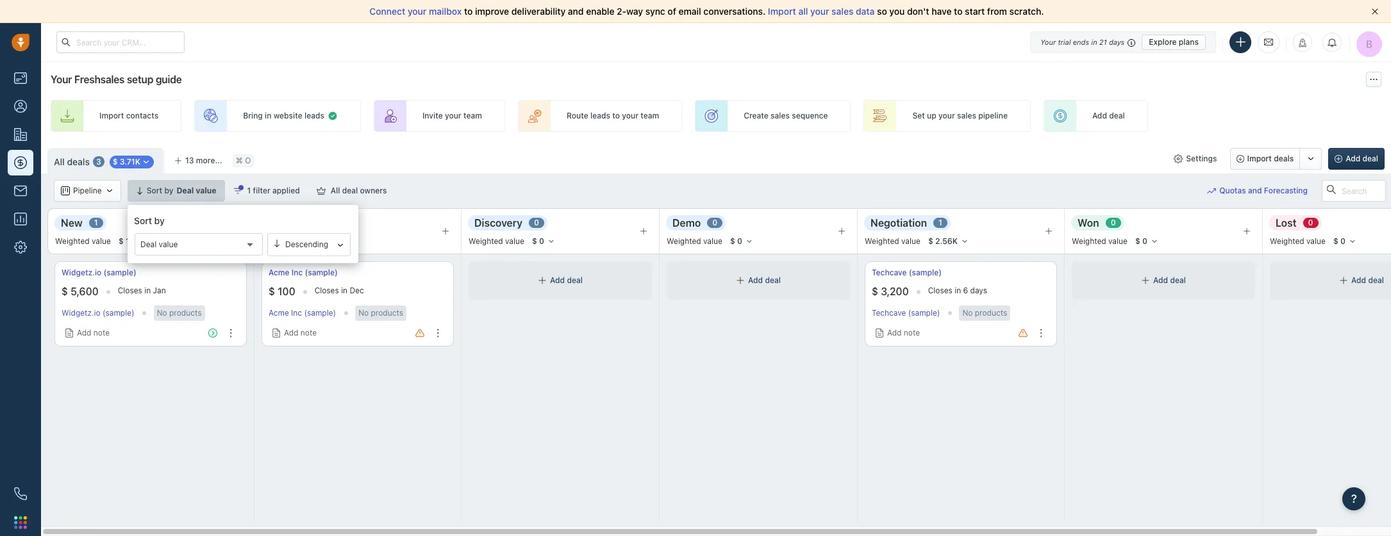 Task type: describe. For each thing, give the bounding box(es) containing it.
value inside popup button
[[159, 240, 178, 249]]

create sales sequence
[[744, 111, 828, 121]]

invite your team
[[423, 111, 482, 121]]

your freshsales setup guide
[[51, 74, 182, 85]]

import contacts
[[99, 111, 158, 121]]

pipeline
[[979, 111, 1008, 121]]

set up your sales pipeline
[[913, 111, 1008, 121]]

import all your sales data link
[[768, 6, 877, 17]]

from
[[988, 6, 1008, 17]]

(sample) up the closes in dec
[[305, 268, 338, 278]]

send email image
[[1265, 37, 1274, 48]]

connect your mailbox to improve deliverability and enable 2-way sync of email conversations. import all your sales data so you don't have to start from scratch.
[[370, 6, 1044, 17]]

your for your freshsales setup guide
[[51, 74, 72, 85]]

weighted value for lost
[[1270, 237, 1326, 246]]

closes in jan
[[118, 286, 166, 296]]

$ 3.71k
[[113, 157, 140, 167]]

products for $ 5,600
[[169, 308, 202, 318]]

invite
[[423, 111, 443, 121]]

2-
[[617, 6, 627, 17]]

$ 3.71k button
[[109, 156, 154, 169]]

⌘
[[236, 156, 243, 166]]

sort by dialog
[[128, 205, 359, 264]]

connect your mailbox link
[[370, 6, 464, 17]]

deals for import
[[1274, 154, 1294, 164]]

$ 3.71k button
[[106, 155, 158, 169]]

value for new
[[92, 237, 111, 246]]

sort for sort by
[[134, 215, 152, 226]]

1 team from the left
[[464, 111, 482, 121]]

add note button for $ 5,600
[[62, 325, 113, 342]]

all deals link
[[54, 156, 90, 168]]

$ 3,200
[[872, 286, 909, 298]]

3
[[96, 157, 101, 167]]

create
[[744, 111, 769, 121]]

value for discovery
[[505, 237, 525, 246]]

0 vertical spatial deal
[[177, 186, 194, 196]]

ends
[[1073, 38, 1090, 46]]

filter
[[253, 186, 271, 196]]

by for sort by
[[154, 215, 165, 226]]

demo
[[673, 217, 701, 229]]

trial
[[1058, 38, 1071, 46]]

deal inside popup button
[[140, 240, 157, 249]]

bring in website leads
[[243, 111, 324, 121]]

set up your sales pipeline link
[[864, 100, 1031, 132]]

close image
[[1372, 8, 1379, 15]]

improve
[[475, 6, 509, 17]]

import contacts link
[[51, 100, 182, 132]]

13 more...
[[185, 156, 222, 165]]

1 inc from the top
[[292, 268, 303, 278]]

scratch.
[[1010, 6, 1044, 17]]

setup
[[127, 74, 153, 85]]

forecasting
[[1265, 186, 1308, 196]]

freshworks switcher image
[[14, 517, 27, 530]]

2 acme from the top
[[269, 309, 289, 318]]

your left mailbox
[[408, 6, 427, 17]]

1 horizontal spatial import
[[768, 6, 796, 17]]

closes for $ 3,200
[[928, 286, 953, 296]]

invite your team link
[[374, 100, 505, 132]]

3,200
[[881, 286, 909, 298]]

add deal button
[[1329, 148, 1385, 170]]

add note for $ 100
[[284, 328, 317, 338]]

add inside button
[[1346, 154, 1361, 164]]

2 horizontal spatial sales
[[958, 111, 977, 121]]

value for negotiation
[[902, 237, 921, 246]]

1 for new
[[94, 218, 98, 228]]

$ 0 for discovery
[[532, 237, 544, 246]]

weighted value for discovery
[[469, 237, 525, 246]]

route
[[567, 111, 589, 121]]

no for $ 5,600
[[157, 308, 167, 318]]

closes in 6 days
[[928, 286, 988, 296]]

import deals group
[[1230, 148, 1323, 170]]

2 techcave (sample) from the top
[[872, 309, 940, 318]]

no products for $ 100
[[359, 308, 403, 318]]

settings button
[[1168, 148, 1224, 170]]

container_wx8msf4aqz5i3rn1 image inside quotas and forecasting link
[[1208, 187, 1217, 196]]

in for $ 5,600
[[144, 286, 151, 296]]

no for $ 100
[[359, 308, 369, 318]]

weighted for demo
[[667, 237, 701, 246]]

weighted for won
[[1072, 237, 1107, 246]]

container_wx8msf4aqz5i3rn1 image for add note button associated with $ 5,600
[[65, 329, 74, 338]]

1.12k
[[126, 237, 145, 246]]

add note button for $ 100
[[269, 325, 320, 342]]

set
[[913, 111, 925, 121]]

all for deals
[[54, 156, 65, 167]]

container_wx8msf4aqz5i3rn1 image for add note button associated with $ 3,200
[[875, 329, 884, 338]]

$ 2.56k button
[[923, 235, 975, 249]]

won
[[1078, 217, 1100, 229]]

your right up
[[939, 111, 955, 121]]

2 techcave from the top
[[872, 309, 906, 318]]

13 more... button
[[167, 152, 229, 170]]

weighted for negotiation
[[865, 237, 900, 246]]

explore plans link
[[1142, 34, 1206, 50]]

sort for sort by deal value
[[147, 186, 162, 196]]

all deal owners
[[331, 186, 387, 196]]

1 acme inc (sample) link from the top
[[269, 267, 338, 278]]

in for $ 100
[[341, 286, 348, 296]]

1 filter applied button
[[225, 180, 308, 202]]

$ 0 button for won
[[1130, 235, 1165, 249]]

2 acme inc (sample) link from the top
[[269, 309, 336, 318]]

1 for negotiation
[[939, 218, 943, 228]]

$ 0 button for demo
[[725, 235, 759, 249]]

plans
[[1179, 37, 1199, 46]]

deal value button
[[134, 228, 267, 257]]

weighted value for demo
[[667, 237, 723, 246]]

your inside "link"
[[622, 111, 639, 121]]

container_wx8msf4aqz5i3rn1 image inside pipeline popup button
[[105, 187, 114, 196]]

sort by
[[134, 215, 165, 226]]

1 leads from the left
[[305, 111, 324, 121]]

weighted for lost
[[1270, 237, 1305, 246]]

$ 0 button for lost
[[1328, 235, 1363, 249]]

o
[[245, 156, 251, 166]]

Search field
[[1322, 180, 1387, 202]]

weighted value for won
[[1072, 237, 1128, 246]]

so
[[877, 6, 887, 17]]

conversations.
[[704, 6, 766, 17]]

13
[[185, 156, 194, 165]]

100
[[278, 286, 295, 298]]

enable
[[586, 6, 615, 17]]

quotas and forecasting link
[[1208, 180, 1321, 202]]

to inside "link"
[[613, 111, 620, 121]]

phone element
[[8, 482, 33, 507]]

2 techcave (sample) link from the top
[[872, 309, 940, 318]]

add note for $ 3,200
[[888, 328, 920, 338]]

your right all
[[811, 6, 830, 17]]

lost
[[1276, 217, 1297, 229]]

import deals
[[1248, 154, 1294, 164]]

⌘ o
[[236, 156, 251, 166]]

deliverability
[[512, 6, 566, 17]]

$ 100
[[269, 286, 295, 298]]

2 inc from the top
[[291, 309, 302, 318]]

import deals button
[[1230, 148, 1301, 170]]

6
[[964, 286, 969, 296]]

new
[[61, 217, 83, 229]]

1 vertical spatial and
[[1249, 186, 1262, 196]]

2 widgetz.io from the top
[[62, 309, 100, 318]]

$ 0 button for discovery
[[526, 235, 561, 249]]

connect
[[370, 6, 406, 17]]

no for $ 3,200
[[963, 308, 973, 318]]

you
[[890, 6, 905, 17]]

add note for $ 5,600
[[77, 328, 110, 338]]

freshsales
[[74, 74, 125, 85]]

value for won
[[1109, 237, 1128, 246]]

(sample) up closes in jan
[[104, 268, 136, 278]]

all deal owners button
[[308, 180, 395, 202]]

more...
[[196, 156, 222, 165]]



Task type: locate. For each thing, give the bounding box(es) containing it.
to right the "route"
[[613, 111, 620, 121]]

2 team from the left
[[641, 111, 659, 121]]

0 horizontal spatial add note
[[77, 328, 110, 338]]

2 acme inc (sample) from the top
[[269, 309, 336, 318]]

add note button
[[62, 325, 113, 342], [269, 325, 320, 342], [872, 325, 924, 342]]

1 $ 0 button from the left
[[526, 235, 561, 249]]

1 acme from the top
[[269, 268, 290, 278]]

3 no from the left
[[963, 308, 973, 318]]

widgetz.io (sample) link down '5,600'
[[62, 309, 134, 318]]

your left trial
[[1041, 38, 1056, 46]]

deal value
[[140, 240, 178, 249]]

your right the "route"
[[622, 111, 639, 121]]

0 vertical spatial all
[[54, 156, 65, 167]]

(sample) down the closes in dec
[[304, 309, 336, 318]]

$ inside dropdown button
[[113, 157, 118, 167]]

2 $ 0 from the left
[[730, 237, 743, 246]]

1 vertical spatial by
[[154, 215, 165, 226]]

deals inside button
[[1274, 154, 1294, 164]]

techcave (sample) link up 3,200
[[872, 267, 942, 278]]

phone image
[[14, 488, 27, 501]]

2 leads from the left
[[591, 111, 611, 121]]

0 horizontal spatial import
[[99, 111, 124, 121]]

by inside dialog
[[154, 215, 165, 226]]

acme inc (sample) down the 100
[[269, 309, 336, 318]]

1 horizontal spatial add note button
[[269, 325, 320, 342]]

6 weighted from the left
[[1270, 237, 1305, 246]]

2.56k
[[936, 237, 958, 246]]

0 vertical spatial days
[[1109, 38, 1125, 46]]

in left dec
[[341, 286, 348, 296]]

1 vertical spatial your
[[51, 74, 72, 85]]

2 add note from the left
[[284, 328, 317, 338]]

0 vertical spatial and
[[568, 6, 584, 17]]

import inside "import deals" button
[[1248, 154, 1272, 164]]

sync
[[646, 6, 666, 17]]

weighted down 'negotiation'
[[865, 237, 900, 246]]

4 weighted value from the left
[[865, 237, 921, 246]]

deals up forecasting
[[1274, 154, 1294, 164]]

1 right new
[[94, 218, 98, 228]]

(sample) down the $ 2.56k
[[909, 268, 942, 278]]

2 horizontal spatial no products
[[963, 308, 1008, 318]]

techcave (sample) down 3,200
[[872, 309, 940, 318]]

1 vertical spatial days
[[971, 286, 988, 296]]

0 horizontal spatial note
[[94, 328, 110, 338]]

0 horizontal spatial products
[[169, 308, 202, 318]]

3 note from the left
[[904, 328, 920, 338]]

import left all
[[768, 6, 796, 17]]

2 weighted from the left
[[469, 237, 503, 246]]

applied
[[273, 186, 300, 196]]

website
[[274, 111, 302, 121]]

weighted down demo
[[667, 237, 701, 246]]

by up deal value
[[154, 215, 165, 226]]

1 vertical spatial acme inc (sample)
[[269, 309, 336, 318]]

weighted value for negotiation
[[865, 237, 921, 246]]

container_wx8msf4aqz5i3rn1 image for pipeline popup button
[[61, 187, 70, 196]]

discovery
[[475, 217, 523, 229]]

weighted for discovery
[[469, 237, 503, 246]]

3 $ 0 button from the left
[[1130, 235, 1165, 249]]

closes in dec
[[315, 286, 364, 296]]

no
[[157, 308, 167, 318], [359, 308, 369, 318], [963, 308, 973, 318]]

widgetz.io (sample) down '5,600'
[[62, 309, 134, 318]]

techcave up the $ 3,200 in the bottom right of the page
[[872, 268, 907, 278]]

3 $ 0 from the left
[[1136, 237, 1148, 246]]

0 horizontal spatial sales
[[771, 111, 790, 121]]

1 closes from the left
[[118, 286, 142, 296]]

bring in website leads link
[[194, 100, 361, 132]]

your trial ends in 21 days
[[1041, 38, 1125, 46]]

1 no products from the left
[[157, 308, 202, 318]]

1 weighted from the left
[[55, 237, 90, 246]]

pipeline
[[73, 186, 102, 196]]

add note down 3,200
[[888, 328, 920, 338]]

note for $ 100
[[301, 328, 317, 338]]

in left 6
[[955, 286, 961, 296]]

$
[[113, 157, 118, 167], [119, 237, 124, 246], [532, 237, 537, 246], [730, 237, 735, 246], [929, 237, 934, 246], [1136, 237, 1141, 246], [1334, 237, 1339, 246], [62, 286, 68, 298], [269, 286, 275, 298], [872, 286, 879, 298]]

dec
[[350, 286, 364, 296]]

leads right "website"
[[305, 111, 324, 121]]

1 techcave from the top
[[872, 268, 907, 278]]

1 vertical spatial techcave (sample)
[[872, 309, 940, 318]]

2 horizontal spatial import
[[1248, 154, 1272, 164]]

container_wx8msf4aqz5i3rn1 image inside all deal owners button
[[317, 187, 326, 196]]

sort up the sort by
[[147, 186, 162, 196]]

bring
[[243, 111, 263, 121]]

1 horizontal spatial to
[[613, 111, 620, 121]]

sequence
[[792, 111, 828, 121]]

no products down dec
[[359, 308, 403, 318]]

in left jan on the left bottom of page
[[144, 286, 151, 296]]

your for your trial ends in 21 days
[[1041, 38, 1056, 46]]

0 horizontal spatial closes
[[118, 286, 142, 296]]

container_wx8msf4aqz5i3rn1 image for add note button associated with $ 100
[[272, 329, 281, 338]]

no products down jan on the left bottom of page
[[157, 308, 202, 318]]

weighted value down discovery on the left of page
[[469, 237, 525, 246]]

sales right create at the right top
[[771, 111, 790, 121]]

3 closes from the left
[[928, 286, 953, 296]]

add note button down 3,200
[[872, 325, 924, 342]]

container_wx8msf4aqz5i3rn1 image inside bring in website leads link
[[328, 111, 338, 121]]

1 no from the left
[[157, 308, 167, 318]]

3 weighted value from the left
[[667, 237, 723, 246]]

add note button down the 100
[[269, 325, 320, 342]]

widgetz.io down $ 5,600
[[62, 309, 100, 318]]

0 vertical spatial acme inc (sample)
[[269, 268, 338, 278]]

deals for all
[[67, 156, 90, 167]]

container_wx8msf4aqz5i3rn1 image
[[61, 187, 70, 196], [233, 187, 242, 196], [317, 187, 326, 196], [736, 276, 745, 285], [1142, 276, 1151, 285], [65, 329, 74, 338], [272, 329, 281, 338], [875, 329, 884, 338]]

all deals 3
[[54, 156, 101, 167]]

weighted value down lost
[[1270, 237, 1326, 246]]

way
[[627, 6, 643, 17]]

1 up the $ 2.56k
[[939, 218, 943, 228]]

2 $ 0 button from the left
[[725, 235, 759, 249]]

1 horizontal spatial and
[[1249, 186, 1262, 196]]

all inside button
[[331, 186, 340, 196]]

0 horizontal spatial days
[[971, 286, 988, 296]]

note down the closes in dec
[[301, 328, 317, 338]]

1 widgetz.io from the top
[[62, 268, 101, 278]]

6 weighted value from the left
[[1270, 237, 1326, 246]]

0 horizontal spatial team
[[464, 111, 482, 121]]

0 vertical spatial techcave (sample) link
[[872, 267, 942, 278]]

0 horizontal spatial deals
[[67, 156, 90, 167]]

1 horizontal spatial note
[[301, 328, 317, 338]]

closes for $ 100
[[315, 286, 339, 296]]

to left start
[[954, 6, 963, 17]]

acme inc (sample) link down the 100
[[269, 309, 336, 318]]

to
[[464, 6, 473, 17], [954, 6, 963, 17], [613, 111, 620, 121]]

4 weighted from the left
[[865, 237, 900, 246]]

import inside import contacts link
[[99, 111, 124, 121]]

explore
[[1149, 37, 1177, 46]]

0 vertical spatial techcave (sample)
[[872, 268, 942, 278]]

4 $ 0 button from the left
[[1328, 235, 1363, 249]]

acme
[[269, 268, 290, 278], [269, 309, 289, 318]]

1 vertical spatial acme inc (sample) link
[[269, 309, 336, 318]]

0 horizontal spatial deal
[[140, 240, 157, 249]]

1 widgetz.io (sample) from the top
[[62, 268, 136, 278]]

what's new image
[[1299, 38, 1308, 47]]

1 horizontal spatial leads
[[591, 111, 611, 121]]

2 weighted value from the left
[[469, 237, 525, 246]]

sales left pipeline
[[958, 111, 977, 121]]

1 techcave (sample) from the top
[[872, 268, 942, 278]]

container_wx8msf4aqz5i3rn1 image inside pipeline popup button
[[61, 187, 70, 196]]

no down dec
[[359, 308, 369, 318]]

days
[[1109, 38, 1125, 46], [971, 286, 988, 296]]

weighted down new
[[55, 237, 90, 246]]

weighted value for new
[[55, 237, 111, 246]]

$ 0
[[532, 237, 544, 246], [730, 237, 743, 246], [1136, 237, 1148, 246], [1334, 237, 1346, 246]]

1 horizontal spatial your
[[1041, 38, 1056, 46]]

1 vertical spatial deal
[[140, 240, 157, 249]]

closes left jan on the left bottom of page
[[118, 286, 142, 296]]

$ 1.12k
[[119, 237, 145, 246]]

2 widgetz.io (sample) link from the top
[[62, 309, 134, 318]]

sales left the data
[[832, 6, 854, 17]]

1 horizontal spatial closes
[[315, 286, 339, 296]]

container_wx8msf4aqz5i3rn1 image inside settings popup button
[[1174, 155, 1183, 164]]

in for $ 3,200
[[955, 286, 961, 296]]

value for lost
[[1307, 237, 1326, 246]]

to right mailbox
[[464, 6, 473, 17]]

weighted
[[55, 237, 90, 246], [469, 237, 503, 246], [667, 237, 701, 246], [865, 237, 900, 246], [1072, 237, 1107, 246], [1270, 237, 1305, 246]]

no down jan on the left bottom of page
[[157, 308, 167, 318]]

3 add note button from the left
[[872, 325, 924, 342]]

value for demo
[[704, 237, 723, 246]]

products for $ 100
[[371, 308, 403, 318]]

start
[[965, 6, 985, 17]]

1 horizontal spatial deal
[[177, 186, 194, 196]]

2 products from the left
[[371, 308, 403, 318]]

import for import deals
[[1248, 154, 1272, 164]]

have
[[932, 6, 952, 17]]

1 add note from the left
[[77, 328, 110, 338]]

1 horizontal spatial no products
[[359, 308, 403, 318]]

2 horizontal spatial note
[[904, 328, 920, 338]]

$ 0 for won
[[1136, 237, 1148, 246]]

weighted down won
[[1072, 237, 1107, 246]]

acme down $ 100
[[269, 309, 289, 318]]

1 vertical spatial all
[[331, 186, 340, 196]]

techcave down the $ 3,200 in the bottom right of the page
[[872, 309, 906, 318]]

$ 0 for lost
[[1334, 237, 1346, 246]]

widgetz.io up $ 5,600
[[62, 268, 101, 278]]

2 no products from the left
[[359, 308, 403, 318]]

no products for $ 5,600
[[157, 308, 202, 318]]

descending
[[285, 240, 328, 250]]

1 horizontal spatial sales
[[832, 6, 854, 17]]

no down 6
[[963, 308, 973, 318]]

weighted down discovery on the left of page
[[469, 237, 503, 246]]

1 acme inc (sample) from the top
[[269, 268, 338, 278]]

0 vertical spatial acme inc (sample) link
[[269, 267, 338, 278]]

2 add note button from the left
[[269, 325, 320, 342]]

0
[[534, 218, 539, 228], [713, 218, 718, 228], [1111, 218, 1116, 228], [1309, 218, 1314, 228], [539, 237, 544, 246], [737, 237, 743, 246], [1143, 237, 1148, 246], [1341, 237, 1346, 246]]

5 weighted from the left
[[1072, 237, 1107, 246]]

no products down 6
[[963, 308, 1008, 318]]

0 vertical spatial widgetz.io (sample) link
[[62, 267, 136, 278]]

sort
[[147, 186, 162, 196], [134, 215, 152, 226]]

3.71k
[[120, 157, 140, 167]]

acme inc (sample) up the 100
[[269, 268, 338, 278]]

widgetz.io (sample)
[[62, 268, 136, 278], [62, 309, 134, 318]]

and right quotas
[[1249, 186, 1262, 196]]

1 vertical spatial widgetz.io (sample)
[[62, 309, 134, 318]]

days right 6
[[971, 286, 988, 296]]

descending button
[[267, 228, 355, 257]]

1 horizontal spatial deals
[[1274, 154, 1294, 164]]

0 horizontal spatial to
[[464, 6, 473, 17]]

note for $ 5,600
[[94, 328, 110, 338]]

1 horizontal spatial team
[[641, 111, 659, 121]]

data
[[856, 6, 875, 17]]

deal
[[177, 186, 194, 196], [140, 240, 157, 249]]

quotas
[[1220, 186, 1247, 196]]

route leads to your team
[[567, 111, 659, 121]]

1 vertical spatial inc
[[291, 309, 302, 318]]

1 horizontal spatial days
[[1109, 38, 1125, 46]]

0 vertical spatial acme
[[269, 268, 290, 278]]

1 horizontal spatial add note
[[284, 328, 317, 338]]

container_wx8msf4aqz5i3rn1 image
[[328, 111, 338, 121], [1174, 155, 1183, 164], [142, 158, 151, 167], [105, 187, 114, 196], [1208, 187, 1217, 196], [538, 276, 547, 285], [1340, 276, 1349, 285]]

0 vertical spatial import
[[768, 6, 796, 17]]

note down '5,600'
[[94, 328, 110, 338]]

sort inside dialog
[[134, 215, 152, 226]]

leads
[[305, 111, 324, 121], [591, 111, 611, 121]]

3 add note from the left
[[888, 328, 920, 338]]

explore plans
[[1149, 37, 1199, 46]]

widgetz.io (sample) link
[[62, 267, 136, 278], [62, 309, 134, 318]]

no products for $ 3,200
[[963, 308, 1008, 318]]

closes left dec
[[315, 286, 339, 296]]

team inside "link"
[[641, 111, 659, 121]]

value
[[196, 186, 216, 196], [92, 237, 111, 246], [505, 237, 525, 246], [704, 237, 723, 246], [902, 237, 921, 246], [1109, 237, 1128, 246], [1307, 237, 1326, 246], [159, 240, 178, 249]]

2 note from the left
[[301, 328, 317, 338]]

5 weighted value from the left
[[1072, 237, 1128, 246]]

your right invite
[[445, 111, 462, 121]]

1 horizontal spatial all
[[331, 186, 340, 196]]

weighted value down new
[[55, 237, 111, 246]]

techcave
[[872, 268, 907, 278], [872, 309, 906, 318]]

sort by deal value
[[147, 186, 216, 196]]

your left freshsales
[[51, 74, 72, 85]]

1 add note button from the left
[[62, 325, 113, 342]]

3 weighted from the left
[[667, 237, 701, 246]]

import for import contacts
[[99, 111, 124, 121]]

products for $ 3,200
[[975, 308, 1008, 318]]

3 no products from the left
[[963, 308, 1008, 318]]

pipeline button
[[54, 180, 121, 202]]

contacts
[[126, 111, 158, 121]]

1 vertical spatial techcave (sample) link
[[872, 309, 940, 318]]

import up quotas and forecasting
[[1248, 154, 1272, 164]]

3 products from the left
[[975, 308, 1008, 318]]

(sample) down 3,200
[[909, 309, 940, 318]]

create sales sequence link
[[695, 100, 851, 132]]

weighted value down won
[[1072, 237, 1128, 246]]

weighted value down 'negotiation'
[[865, 237, 921, 246]]

2 closes from the left
[[315, 286, 339, 296]]

1 horizontal spatial products
[[371, 308, 403, 318]]

no products
[[157, 308, 202, 318], [359, 308, 403, 318], [963, 308, 1008, 318]]

0 horizontal spatial no products
[[157, 308, 202, 318]]

email
[[679, 6, 701, 17]]

add note down '5,600'
[[77, 328, 110, 338]]

2 horizontal spatial closes
[[928, 286, 953, 296]]

and left enable
[[568, 6, 584, 17]]

1 filter applied
[[247, 186, 300, 196]]

leads inside "link"
[[591, 111, 611, 121]]

1 horizontal spatial 1
[[247, 186, 251, 196]]

by for sort by deal value
[[164, 186, 173, 196]]

1 left the filter at the top left
[[247, 186, 251, 196]]

0 vertical spatial your
[[1041, 38, 1056, 46]]

widgetz.io (sample) link up '5,600'
[[62, 267, 136, 278]]

acme inc (sample) link up the 100
[[269, 267, 338, 278]]

all left 3
[[54, 156, 65, 167]]

inc down the 100
[[291, 309, 302, 318]]

0 horizontal spatial your
[[51, 74, 72, 85]]

(sample)
[[104, 268, 136, 278], [305, 268, 338, 278], [909, 268, 942, 278], [103, 309, 134, 318], [304, 309, 336, 318], [909, 309, 940, 318]]

2 horizontal spatial no
[[963, 308, 973, 318]]

2 horizontal spatial add note
[[888, 328, 920, 338]]

$ 1.12k button
[[113, 235, 162, 249]]

widgetz.io
[[62, 268, 101, 278], [62, 309, 100, 318]]

5,600
[[71, 286, 99, 298]]

weighted for new
[[55, 237, 90, 246]]

closes for $ 5,600
[[118, 286, 142, 296]]

add note button down '5,600'
[[62, 325, 113, 342]]

inc up the 100
[[292, 268, 303, 278]]

1 products from the left
[[169, 308, 202, 318]]

0 horizontal spatial all
[[54, 156, 65, 167]]

0 horizontal spatial and
[[568, 6, 584, 17]]

1 techcave (sample) link from the top
[[872, 267, 942, 278]]

1 vertical spatial widgetz.io (sample) link
[[62, 309, 134, 318]]

acme up $ 100
[[269, 268, 290, 278]]

all left owners
[[331, 186, 340, 196]]

deals left 3
[[67, 156, 90, 167]]

1 horizontal spatial no
[[359, 308, 369, 318]]

container_wx8msf4aqz5i3rn1 image for 1 filter applied button
[[233, 187, 242, 196]]

leads right the "route"
[[591, 111, 611, 121]]

2 horizontal spatial products
[[975, 308, 1008, 318]]

1 vertical spatial techcave
[[872, 309, 906, 318]]

0 vertical spatial widgetz.io (sample)
[[62, 268, 136, 278]]

2 horizontal spatial add note button
[[872, 325, 924, 342]]

add note down the 100
[[284, 328, 317, 338]]

0 horizontal spatial no
[[157, 308, 167, 318]]

in right bring
[[265, 111, 272, 121]]

container_wx8msf4aqz5i3rn1 image for all deal owners button
[[317, 187, 326, 196]]

1 vertical spatial acme
[[269, 309, 289, 318]]

(sample) down closes in jan
[[103, 309, 134, 318]]

route leads to your team link
[[518, 100, 683, 132]]

0 vertical spatial inc
[[292, 268, 303, 278]]

2 horizontal spatial to
[[954, 6, 963, 17]]

deal down the sort by
[[140, 240, 157, 249]]

1 weighted value from the left
[[55, 237, 111, 246]]

widgetz.io (sample) up '5,600'
[[62, 268, 136, 278]]

1 vertical spatial import
[[99, 111, 124, 121]]

all
[[54, 156, 65, 167], [331, 186, 340, 196]]

1 $ 0 from the left
[[532, 237, 544, 246]]

0 horizontal spatial add note button
[[62, 325, 113, 342]]

0 vertical spatial sort
[[147, 186, 162, 196]]

2 vertical spatial import
[[1248, 154, 1272, 164]]

1 vertical spatial sort
[[134, 215, 152, 226]]

closes left 6
[[928, 286, 953, 296]]

of
[[668, 6, 677, 17]]

techcave (sample) link down 3,200
[[872, 309, 940, 318]]

1 inside 1 filter applied button
[[247, 186, 251, 196]]

sort up $ 1.12k button
[[134, 215, 152, 226]]

in left 21 on the right of page
[[1092, 38, 1098, 46]]

deal down "13" at left top
[[177, 186, 194, 196]]

0 vertical spatial by
[[164, 186, 173, 196]]

container_wx8msf4aqz5i3rn1 image inside 1 filter applied button
[[233, 187, 242, 196]]

1 vertical spatial widgetz.io
[[62, 309, 100, 318]]

note for $ 3,200
[[904, 328, 920, 338]]

settings
[[1187, 154, 1218, 164]]

$ 0 button
[[526, 235, 561, 249], [725, 235, 759, 249], [1130, 235, 1165, 249], [1328, 235, 1363, 249]]

4 $ 0 from the left
[[1334, 237, 1346, 246]]

all for deal
[[331, 186, 340, 196]]

0 horizontal spatial 1
[[94, 218, 98, 228]]

2 horizontal spatial 1
[[939, 218, 943, 228]]

add deal inside add deal button
[[1346, 154, 1379, 164]]

import left the contacts
[[99, 111, 124, 121]]

Search your CRM... text field
[[56, 31, 185, 53]]

add note button for $ 3,200
[[872, 325, 924, 342]]

container_wx8msf4aqz5i3rn1 image inside $ 3.71k button
[[142, 158, 151, 167]]

weighted value down demo
[[667, 237, 723, 246]]

techcave (sample) up 3,200
[[872, 268, 942, 278]]

add deal link
[[1044, 100, 1148, 132]]

acme inc (sample) link
[[269, 267, 338, 278], [269, 309, 336, 318]]

1 note from the left
[[94, 328, 110, 338]]

negotiation
[[871, 217, 927, 229]]

up
[[927, 111, 937, 121]]

guide
[[156, 74, 182, 85]]

weighted down lost
[[1270, 237, 1305, 246]]

weighted value
[[55, 237, 111, 246], [469, 237, 525, 246], [667, 237, 723, 246], [865, 237, 921, 246], [1072, 237, 1128, 246], [1270, 237, 1326, 246]]

owners
[[360, 186, 387, 196]]

in
[[1092, 38, 1098, 46], [265, 111, 272, 121], [144, 286, 151, 296], [341, 286, 348, 296], [955, 286, 961, 296]]

0 vertical spatial widgetz.io
[[62, 268, 101, 278]]

$ 0 for demo
[[730, 237, 743, 246]]

2 no from the left
[[359, 308, 369, 318]]

all
[[799, 6, 808, 17]]

add note
[[77, 328, 110, 338], [284, 328, 317, 338], [888, 328, 920, 338]]

1 widgetz.io (sample) link from the top
[[62, 267, 136, 278]]

jan
[[153, 286, 166, 296]]

0 vertical spatial techcave
[[872, 268, 907, 278]]

note down 3,200
[[904, 328, 920, 338]]

days right 21 on the right of page
[[1109, 38, 1125, 46]]

by up the sort by
[[164, 186, 173, 196]]

0 horizontal spatial leads
[[305, 111, 324, 121]]

2 widgetz.io (sample) from the top
[[62, 309, 134, 318]]



Task type: vqa. For each thing, say whether or not it's contained in the screenshot.
2nd TECHCAVE (SAMPLE) LINK
yes



